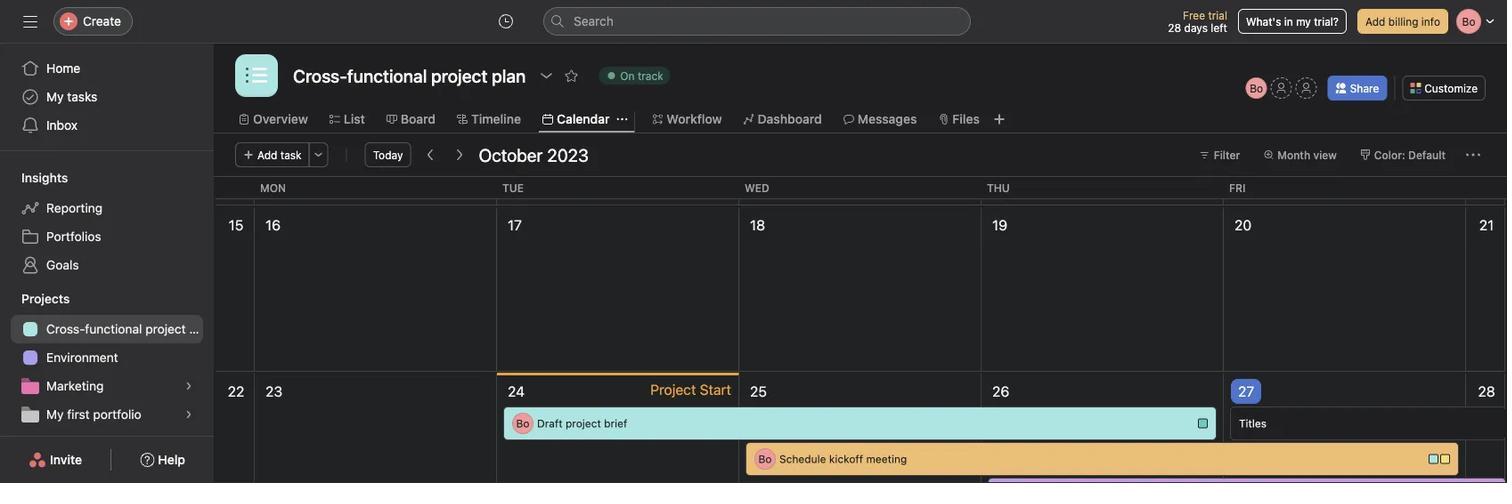 Task type: locate. For each thing, give the bounding box(es) containing it.
start
[[700, 382, 731, 399]]

my
[[1296, 15, 1311, 28]]

17
[[508, 217, 522, 234]]

view
[[1313, 149, 1337, 161]]

customize
[[1425, 82, 1478, 94]]

1 vertical spatial 28
[[1478, 383, 1495, 400]]

insights element
[[0, 162, 214, 283]]

1 horizontal spatial more actions image
[[1466, 148, 1480, 162]]

None text field
[[289, 60, 530, 92]]

dashboard link
[[743, 110, 822, 129]]

my tasks
[[46, 90, 97, 104]]

files link
[[938, 110, 980, 129]]

schedule kickoff meeting
[[779, 453, 907, 466]]

2 my from the top
[[46, 408, 64, 422]]

month
[[1278, 149, 1310, 161]]

messages
[[858, 112, 917, 126]]

add inside button
[[257, 149, 277, 161]]

filter button
[[1192, 143, 1248, 167]]

add inside 'button'
[[1366, 15, 1386, 28]]

bo left draft
[[516, 418, 530, 430]]

0 vertical spatial 28
[[1168, 21, 1181, 34]]

my inside "link"
[[46, 90, 64, 104]]

list
[[344, 112, 365, 126]]

portfolios
[[46, 229, 101, 244]]

add left billing
[[1366, 15, 1386, 28]]

share
[[1350, 82, 1379, 94]]

24
[[508, 383, 525, 400]]

project left brief at left
[[566, 418, 601, 430]]

projects element
[[0, 283, 214, 433]]

help
[[158, 453, 185, 468]]

1 horizontal spatial bo
[[759, 453, 772, 466]]

task
[[280, 149, 302, 161]]

2 vertical spatial bo
[[759, 453, 772, 466]]

on track button
[[591, 63, 679, 88]]

0 vertical spatial add
[[1366, 15, 1386, 28]]

project start
[[650, 382, 731, 399]]

project inside 'link'
[[145, 322, 186, 337]]

bo button
[[1246, 77, 1267, 99]]

more actions image
[[1466, 148, 1480, 162], [313, 150, 324, 160]]

titles
[[1239, 418, 1267, 430]]

workflow link
[[652, 110, 722, 129]]

inbox link
[[11, 111, 203, 140]]

add task button
[[235, 143, 310, 167]]

0 horizontal spatial bo
[[516, 418, 530, 430]]

my first portfolio link
[[11, 401, 203, 429]]

trial
[[1208, 9, 1227, 21]]

0 horizontal spatial add
[[257, 149, 277, 161]]

1 vertical spatial bo
[[516, 418, 530, 430]]

bo left 'schedule'
[[759, 453, 772, 466]]

reporting
[[46, 201, 103, 216]]

add to starred image
[[564, 69, 578, 83]]

invite button
[[17, 444, 94, 477]]

track
[[638, 69, 663, 82]]

global element
[[0, 44, 214, 151]]

1 vertical spatial project
[[566, 418, 601, 430]]

in
[[1284, 15, 1293, 28]]

reporting link
[[11, 194, 203, 223]]

see details, marketing image
[[184, 381, 194, 392]]

environment link
[[11, 344, 203, 372]]

add
[[1366, 15, 1386, 28], [257, 149, 277, 161]]

add left task
[[257, 149, 277, 161]]

project left plan
[[145, 322, 186, 337]]

meeting
[[866, 453, 907, 466]]

search
[[574, 14, 614, 29]]

add billing info button
[[1358, 9, 1448, 34]]

0 horizontal spatial project
[[145, 322, 186, 337]]

more actions image right task
[[313, 150, 324, 160]]

0 vertical spatial bo
[[1250, 82, 1263, 94]]

my tasks link
[[11, 83, 203, 111]]

cross-functional project plan
[[46, 322, 214, 337]]

draft
[[537, 418, 563, 430]]

18
[[750, 217, 765, 234]]

free trial 28 days left
[[1168, 9, 1227, 34]]

days
[[1184, 21, 1208, 34]]

1 vertical spatial my
[[46, 408, 64, 422]]

fri
[[1229, 182, 1246, 194]]

color:
[[1374, 149, 1405, 161]]

customize button
[[1402, 76, 1486, 101]]

on track
[[620, 69, 663, 82]]

my first portfolio
[[46, 408, 141, 422]]

left
[[1211, 21, 1227, 34]]

more actions image right default
[[1466, 148, 1480, 162]]

25
[[750, 383, 767, 400]]

portfolios link
[[11, 223, 203, 251]]

my left first
[[46, 408, 64, 422]]

my inside "projects" element
[[46, 408, 64, 422]]

bo
[[1250, 82, 1263, 94], [516, 418, 530, 430], [759, 453, 772, 466]]

15
[[229, 217, 243, 234]]

on
[[620, 69, 635, 82]]

1 my from the top
[[46, 90, 64, 104]]

my left tasks
[[46, 90, 64, 104]]

bo for schedule kickoff meeting
[[759, 453, 772, 466]]

goals link
[[11, 251, 203, 280]]

overview link
[[239, 110, 308, 129]]

projects button
[[0, 290, 70, 308]]

today button
[[365, 143, 411, 167]]

filter
[[1214, 149, 1240, 161]]

0 vertical spatial project
[[145, 322, 186, 337]]

22
[[228, 383, 244, 400]]

0 vertical spatial my
[[46, 90, 64, 104]]

bo down what's
[[1250, 82, 1263, 94]]

2 horizontal spatial bo
[[1250, 82, 1263, 94]]

info
[[1422, 15, 1440, 28]]

1 horizontal spatial add
[[1366, 15, 1386, 28]]

month view button
[[1255, 143, 1345, 167]]

0 horizontal spatial 28
[[1168, 21, 1181, 34]]

1 vertical spatial add
[[257, 149, 277, 161]]

1 horizontal spatial project
[[566, 418, 601, 430]]

list image
[[246, 65, 267, 86]]

insights button
[[0, 169, 68, 187]]

1 horizontal spatial 28
[[1478, 383, 1495, 400]]



Task type: describe. For each thing, give the bounding box(es) containing it.
create button
[[53, 7, 133, 36]]

27
[[1238, 383, 1254, 400]]

inbox
[[46, 118, 78, 133]]

marketing
[[46, 379, 104, 394]]

color: default
[[1374, 149, 1446, 161]]

28 inside free trial 28 days left
[[1168, 21, 1181, 34]]

cross-functional project plan link
[[11, 315, 214, 344]]

october 2023
[[479, 144, 589, 165]]

cross-
[[46, 322, 85, 337]]

search list box
[[543, 7, 971, 36]]

tab actions image
[[617, 114, 628, 125]]

timeline link
[[457, 110, 521, 129]]

board
[[401, 112, 436, 126]]

search button
[[543, 7, 971, 36]]

thu
[[987, 182, 1010, 194]]

16
[[265, 217, 281, 234]]

show options image
[[539, 69, 553, 83]]

my for my tasks
[[46, 90, 64, 104]]

october
[[479, 144, 543, 165]]

add task
[[257, 149, 302, 161]]

overview
[[253, 112, 308, 126]]

schedule
[[779, 453, 826, 466]]

invite
[[50, 453, 82, 468]]

home link
[[11, 54, 203, 83]]

2023
[[547, 144, 589, 165]]

workflow
[[667, 112, 722, 126]]

21
[[1479, 217, 1494, 234]]

hide sidebar image
[[23, 14, 37, 29]]

goals
[[46, 258, 79, 273]]

month view
[[1278, 149, 1337, 161]]

mon
[[260, 182, 286, 194]]

next month image
[[452, 148, 466, 162]]

plan
[[189, 322, 214, 337]]

today
[[373, 149, 403, 161]]

what's in my trial?
[[1246, 15, 1339, 28]]

0 horizontal spatial more actions image
[[313, 150, 324, 160]]

bo for draft project brief
[[516, 418, 530, 430]]

add billing info
[[1366, 15, 1440, 28]]

share button
[[1328, 76, 1387, 101]]

environment
[[46, 351, 118, 365]]

add for add task
[[257, 149, 277, 161]]

19
[[992, 217, 1007, 234]]

home
[[46, 61, 80, 76]]

my for my first portfolio
[[46, 408, 64, 422]]

wed
[[745, 182, 770, 194]]

color: default button
[[1352, 143, 1454, 167]]

calendar
[[557, 112, 610, 126]]

see details, my first portfolio image
[[184, 410, 194, 420]]

tasks
[[67, 90, 97, 104]]

what's
[[1246, 15, 1281, 28]]

first
[[67, 408, 90, 422]]

default
[[1408, 149, 1446, 161]]

timeline
[[471, 112, 521, 126]]

functional
[[85, 322, 142, 337]]

free
[[1183, 9, 1205, 21]]

portfolio
[[93, 408, 141, 422]]

projects
[[21, 292, 70, 306]]

teams element
[[0, 433, 214, 484]]

history image
[[499, 14, 513, 29]]

add for add billing info
[[1366, 15, 1386, 28]]

23
[[265, 383, 282, 400]]

calendar link
[[542, 110, 610, 129]]

billing
[[1389, 15, 1419, 28]]

board link
[[386, 110, 436, 129]]

previous month image
[[424, 148, 438, 162]]

26
[[992, 383, 1009, 400]]

bo inside button
[[1250, 82, 1263, 94]]

tue
[[502, 182, 524, 194]]

project
[[650, 382, 696, 399]]

trial?
[[1314, 15, 1339, 28]]

insights
[[21, 171, 68, 185]]

help button
[[129, 444, 197, 477]]

brief
[[604, 418, 627, 430]]

add tab image
[[992, 112, 1006, 126]]

files
[[953, 112, 980, 126]]

create
[[83, 14, 121, 29]]

marketing link
[[11, 372, 203, 401]]

20
[[1235, 217, 1252, 234]]



Task type: vqa. For each thing, say whether or not it's contained in the screenshot.
Bo
yes



